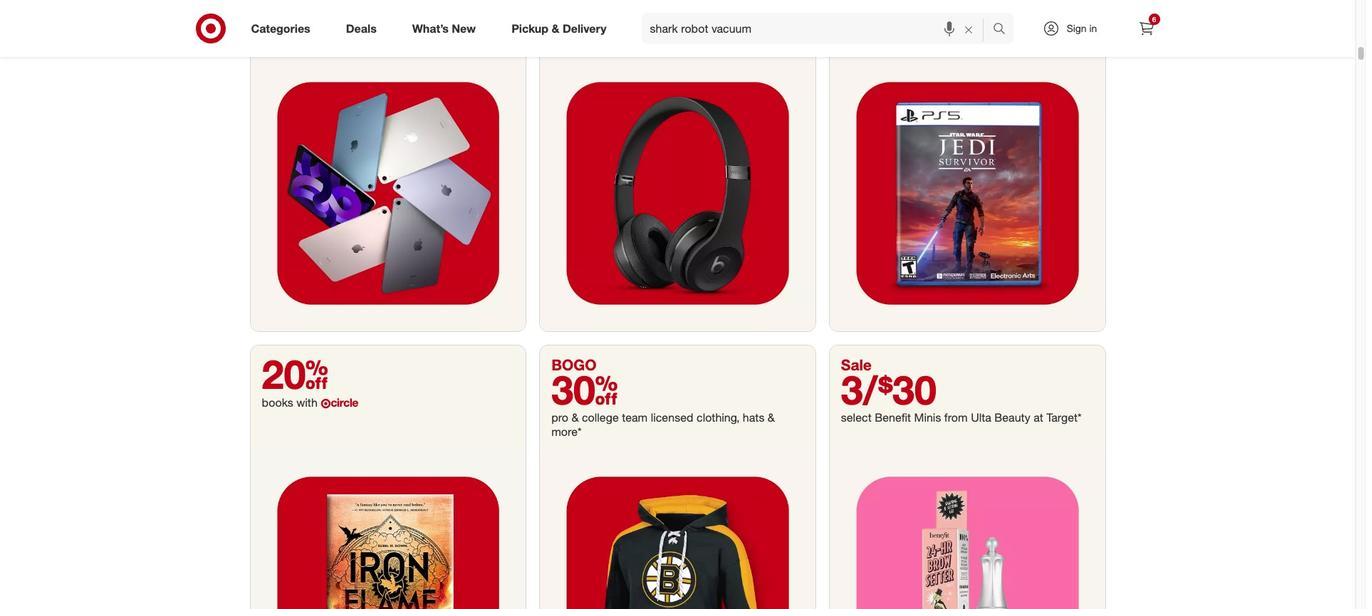 Task type: vqa. For each thing, say whether or not it's contained in the screenshot.
'Add to cart' button associated with $59.99 reg $99.99 Sale JBL Tune Flex True Wireless Bluetooth Noise Canceling Earbuds
no



Task type: locate. For each thing, give the bounding box(es) containing it.
college
[[582, 411, 619, 425]]

what's
[[412, 21, 449, 35]]

select
[[262, 16, 293, 30], [842, 16, 872, 30], [842, 411, 872, 425]]

products*
[[329, 16, 378, 30]]

switch,
[[925, 16, 962, 30]]

pickup & delivery link
[[500, 13, 625, 44]]

&
[[1026, 16, 1033, 30], [552, 21, 560, 35], [572, 411, 579, 425], [768, 411, 775, 425]]

select nintendo switch, playstation & xbox games* link
[[830, 0, 1106, 332]]

minis
[[915, 411, 942, 425]]

select left apple
[[262, 16, 293, 30]]

ulta
[[972, 411, 992, 425]]

books
[[262, 396, 293, 410]]

6
[[1153, 15, 1157, 24]]

deals
[[706, 16, 733, 30]]

headphones*
[[552, 16, 619, 30]]

nintendo
[[875, 16, 922, 30]]

benefit
[[875, 411, 912, 425]]

& left the xbox
[[1026, 16, 1033, 30]]

$30
[[878, 366, 937, 414]]

circle
[[331, 396, 358, 410]]

hats
[[743, 411, 765, 425]]

select for select nintendo switch, playstation & xbox games*
[[842, 16, 872, 30]]

pro
[[552, 411, 569, 425]]

6 link
[[1131, 13, 1163, 44]]

delivery
[[563, 21, 607, 35]]

with
[[297, 396, 318, 410]]

xbox
[[1036, 16, 1063, 30]]

deals link
[[334, 13, 395, 44]]

team
[[622, 411, 648, 425]]

select left benefit
[[842, 411, 872, 425]]

& right hats
[[768, 411, 775, 425]]

more
[[632, 16, 659, 30]]

3/ $30
[[842, 366, 937, 414]]

search
[[987, 23, 1021, 37]]

categories link
[[239, 13, 328, 44]]

3/
[[842, 366, 878, 414]]

What can we help you find? suggestions appear below search field
[[642, 13, 997, 44]]

ulta beauty at target image
[[830, 451, 1106, 609]]

select left nintendo
[[842, 16, 872, 30]]

select inside "select nintendo switch, playstation & xbox games*"
[[842, 16, 872, 30]]

sign in link
[[1031, 13, 1120, 44]]



Task type: describe. For each thing, give the bounding box(es) containing it.
20
[[262, 350, 328, 398]]

select apple products*
[[262, 16, 378, 30]]

in
[[1090, 22, 1098, 34]]

what's new link
[[400, 13, 494, 44]]

playstation
[[966, 16, 1023, 30]]

deals
[[346, 21, 377, 35]]

pickup & delivery
[[512, 21, 607, 35]]

sale
[[842, 356, 872, 374]]

sign
[[1067, 22, 1087, 34]]

pickup
[[512, 21, 549, 35]]

more*
[[552, 425, 582, 439]]

target*
[[1047, 411, 1082, 425]]

clothing,
[[697, 411, 740, 425]]

from
[[945, 411, 968, 425]]

select nintendo switch, playstation & xbox games*
[[842, 16, 1063, 45]]

apple
[[296, 16, 325, 30]]

licensed
[[651, 411, 694, 425]]

bogo
[[552, 356, 597, 374]]

search button
[[987, 13, 1021, 47]]

select benefit minis from ulta beauty at target*
[[842, 411, 1082, 425]]

what's new
[[412, 21, 476, 35]]

beauty
[[995, 411, 1031, 425]]

at
[[1034, 411, 1044, 425]]

games*
[[842, 30, 880, 45]]

select for select apple products*
[[262, 16, 293, 30]]

& inside "select nintendo switch, playstation & xbox games*"
[[1026, 16, 1033, 30]]

speaker
[[662, 16, 703, 30]]

pro & college team licensed clothing, hats & more*
[[552, 411, 775, 439]]

books with
[[262, 396, 321, 410]]

new
[[452, 21, 476, 35]]

sign in
[[1067, 22, 1098, 34]]

select apple products* link
[[251, 0, 526, 332]]

select for select benefit minis from ulta beauty at target*
[[842, 411, 872, 425]]

& right pro
[[572, 411, 579, 425]]

+
[[622, 16, 629, 30]]

headphones* + more speaker deals
[[552, 16, 733, 30]]

30
[[552, 366, 618, 414]]

categories
[[251, 21, 311, 35]]

& right pickup
[[552, 21, 560, 35]]



